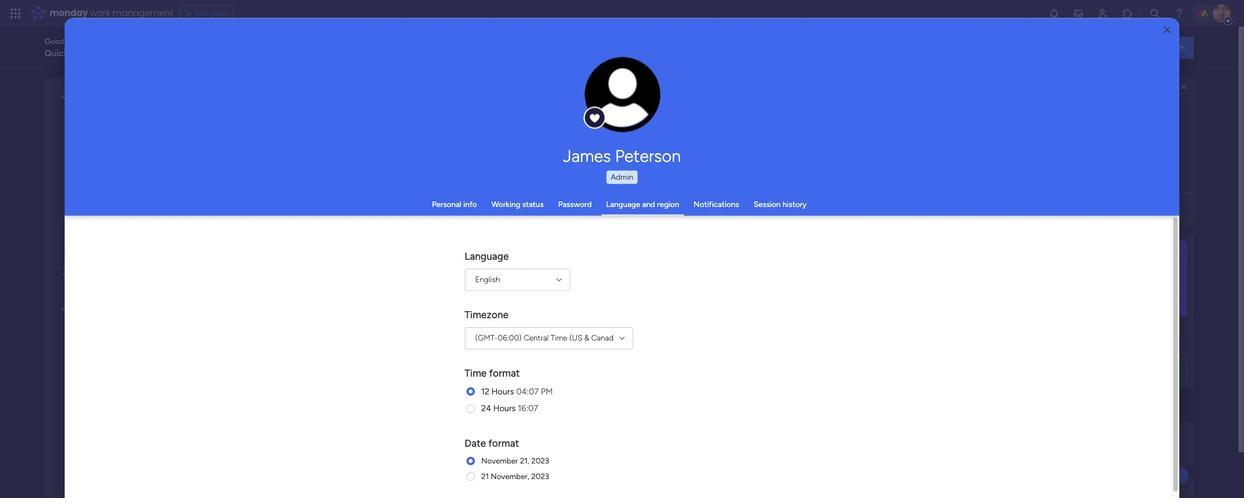 Task type: vqa. For each thing, say whether or not it's contained in the screenshot.
list box
no



Task type: locate. For each thing, give the bounding box(es) containing it.
ready-
[[1034, 341, 1060, 352]]

time up 12
[[465, 367, 487, 380]]

and inside james peterson dialog
[[642, 200, 655, 209]]

quick search
[[1132, 42, 1185, 53]]

your up the made
[[1059, 328, 1077, 338]]

0 horizontal spatial component image
[[72, 221, 82, 231]]

search everything image
[[1150, 8, 1161, 19]]

language for language
[[465, 250, 509, 263]]

your down james!
[[107, 48, 125, 58]]

planning
[[616, 337, 654, 349]]

2023 for november 21, 2023
[[531, 457, 549, 466]]

marketing plan
[[244, 204, 305, 215]]

0 vertical spatial format
[[489, 367, 520, 380]]

and left region at the right of page
[[642, 200, 655, 209]]

1 horizontal spatial work management > main workspace
[[242, 222, 372, 232]]

learn
[[1071, 447, 1090, 456]]

0 horizontal spatial workspace
[[178, 222, 216, 232]]

work down marketing
[[242, 222, 259, 232]]

november 21, 2023
[[481, 457, 549, 466]]

language up english at the bottom
[[465, 250, 509, 263]]

1 horizontal spatial component image
[[228, 221, 238, 231]]

1 horizontal spatial language
[[606, 200, 640, 209]]

add to favorites image for marketing plan
[[346, 204, 357, 215]]

2 public board image from the left
[[228, 203, 240, 216]]

1 add to favorites image from the left
[[190, 204, 201, 215]]

history
[[783, 200, 807, 209]]

james peterson dialog
[[65, 18, 1180, 499]]

2 add to favorites image from the left
[[346, 204, 357, 215]]

apps image
[[1122, 8, 1133, 19]]

(us
[[569, 333, 582, 343]]

1 horizontal spatial public board image
[[228, 203, 240, 216]]

0 horizontal spatial public board image
[[72, 203, 84, 216]]

format up 12 hours 04:07 pm
[[489, 367, 520, 380]]

2 main from the left
[[315, 222, 332, 232]]

english
[[475, 275, 500, 284]]

0 horizontal spatial language
[[465, 250, 509, 263]]

add to favorites image right game
[[190, 204, 201, 215]]

help image
[[1174, 8, 1185, 19]]

time left (us
[[551, 333, 568, 343]]

1 > from the left
[[153, 222, 158, 232]]

and right 'inbox' at the left top
[[211, 48, 226, 58]]

peterson
[[615, 146, 681, 166]]

&
[[584, 333, 589, 343]]

public board image left trading
[[72, 203, 84, 216]]

format up november
[[489, 438, 519, 450]]

2023
[[531, 457, 549, 466], [531, 472, 549, 482]]

james!
[[97, 37, 122, 46]]

personal info link
[[432, 200, 477, 209]]

1 horizontal spatial time
[[551, 333, 568, 343]]

time
[[551, 333, 568, 343], [465, 367, 487, 380]]

2 2023 from the top
[[531, 472, 549, 482]]

1 vertical spatial time
[[465, 367, 487, 380]]

pm
[[541, 387, 553, 397]]

add to favorites image right plan
[[346, 204, 357, 215]]

0 horizontal spatial >
[[153, 222, 158, 232]]

info
[[463, 200, 477, 209]]

work down trading
[[86, 222, 103, 232]]

timezone
[[465, 309, 509, 321]]

boost your workflow in minutes with ready-made templates
[[1034, 328, 1179, 352]]

learn how monday.com works
[[1071, 447, 1177, 456]]

1 2023 from the top
[[531, 457, 549, 466]]

add to favorites image for trading card game
[[190, 204, 201, 215]]

close my workspaces image
[[58, 303, 71, 317]]

1 vertical spatial your
[[1059, 328, 1077, 338]]

good evening, james! quickly access your recent boards, inbox and workspaces
[[45, 37, 276, 58]]

public board image
[[72, 203, 84, 216], [228, 203, 240, 216]]

work management > main workspace down plan
[[242, 222, 372, 232]]

1 vertical spatial 2023
[[531, 472, 549, 482]]

close image
[[1164, 26, 1171, 34]]

public board image for marketing plan
[[228, 203, 240, 216]]

james peterson
[[563, 146, 681, 166]]

good
[[45, 37, 64, 46]]

1 horizontal spatial main
[[315, 222, 332, 232]]

0 vertical spatial and
[[211, 48, 226, 58]]

made
[[1060, 341, 1082, 352]]

hours right 24
[[493, 404, 516, 414]]

0 vertical spatial language
[[606, 200, 640, 209]]

add to favorites image
[[190, 204, 201, 215], [346, 204, 357, 215]]

search
[[1158, 42, 1185, 53]]

public board image left marketing
[[228, 203, 240, 216]]

1 workspace from the left
[[178, 222, 216, 232]]

hours for 24 hours
[[493, 404, 516, 414]]

help
[[1159, 471, 1179, 482]]

works
[[1156, 447, 1177, 456]]

0 horizontal spatial work management > main workspace
[[86, 222, 216, 232]]

0 vertical spatial your
[[107, 48, 125, 58]]

format
[[489, 367, 520, 380], [489, 438, 519, 450]]

language down admin
[[606, 200, 640, 209]]

work management > main workspace down game
[[86, 222, 216, 232]]

management down trading card game
[[105, 222, 151, 232]]

workspace image
[[546, 336, 573, 363]]

0 vertical spatial time
[[551, 333, 568, 343]]

2023 right 21,
[[531, 457, 549, 466]]

0 vertical spatial hours
[[492, 387, 514, 397]]

inbox
[[187, 48, 209, 58]]

1 horizontal spatial >
[[309, 222, 313, 232]]

time format
[[465, 367, 520, 380]]

>
[[153, 222, 158, 232], [309, 222, 313, 232]]

2023 down november 21, 2023
[[531, 472, 549, 482]]

change profile picture button
[[585, 57, 660, 133]]

0 horizontal spatial add to favorites image
[[190, 204, 201, 215]]

password link
[[558, 200, 592, 209]]

access
[[77, 48, 105, 58]]

1 public board image from the left
[[72, 203, 84, 216]]

1 vertical spatial format
[[489, 438, 519, 450]]

component image
[[72, 221, 82, 231], [228, 221, 238, 231]]

1 horizontal spatial and
[[642, 200, 655, 209]]

12
[[481, 387, 490, 397]]

1 vertical spatial and
[[642, 200, 655, 209]]

main
[[159, 222, 176, 232], [315, 222, 332, 232]]

and
[[211, 48, 226, 58], [642, 200, 655, 209]]

your
[[107, 48, 125, 58], [1059, 328, 1077, 338]]

1 main from the left
[[159, 222, 176, 232]]

public board image for trading card game
[[72, 203, 84, 216]]

session history link
[[754, 200, 807, 209]]

04:07
[[516, 387, 539, 397]]

1 vertical spatial hours
[[493, 404, 516, 414]]

0 horizontal spatial time
[[465, 367, 487, 380]]

1 horizontal spatial your
[[1059, 328, 1077, 338]]

hours
[[492, 387, 514, 397], [493, 404, 516, 414]]

1 horizontal spatial add to favorites image
[[346, 204, 357, 215]]

management
[[112, 7, 173, 20], [105, 222, 151, 232], [261, 222, 307, 232]]

16:07
[[518, 404, 538, 414]]

profile
[[626, 101, 646, 109]]

language
[[606, 200, 640, 209], [465, 250, 509, 263]]

1 horizontal spatial workspace
[[334, 222, 372, 232]]

working status link
[[492, 200, 544, 209]]

open update feed (inbox) image
[[58, 265, 71, 279]]

0 horizontal spatial main
[[159, 222, 176, 232]]

quick
[[1132, 42, 1155, 53]]

james
[[563, 146, 611, 166]]

management down marketing plan
[[261, 222, 307, 232]]

templates
[[1084, 341, 1124, 352]]

work management > main workspace
[[86, 222, 216, 232], [242, 222, 372, 232]]

0 vertical spatial 2023
[[531, 457, 549, 466]]

0 horizontal spatial your
[[107, 48, 125, 58]]

0 horizontal spatial and
[[211, 48, 226, 58]]

1 vertical spatial language
[[465, 250, 509, 263]]

plans
[[210, 8, 229, 18]]

hours right 12
[[492, 387, 514, 397]]

language and region
[[606, 200, 679, 209]]

admin
[[611, 172, 633, 182]]

workspace
[[178, 222, 216, 232], [334, 222, 372, 232]]



Task type: describe. For each thing, give the bounding box(es) containing it.
quick search button
[[1114, 37, 1194, 59]]

change
[[599, 101, 624, 109]]

monday
[[50, 7, 88, 20]]

central
[[524, 333, 549, 343]]

minutes
[[1127, 328, 1159, 338]]

and inside good evening, james! quickly access your recent boards, inbox and workspaces
[[211, 48, 226, 58]]

monday.com
[[1109, 447, 1154, 456]]

session
[[754, 200, 781, 209]]

november,
[[491, 472, 530, 482]]

dapulse x slim image
[[1177, 81, 1191, 94]]

(gmt-
[[475, 333, 498, 343]]

2 component image from the left
[[228, 221, 238, 231]]

session history
[[754, 200, 807, 209]]

2 workspace from the left
[[334, 222, 372, 232]]

password
[[558, 200, 592, 209]]

boards,
[[155, 48, 185, 58]]

date format
[[465, 438, 519, 450]]

boost
[[1034, 328, 1057, 338]]

quickly
[[45, 48, 75, 58]]

1 work management > main workspace from the left
[[86, 222, 216, 232]]

project planning
[[581, 337, 654, 349]]

region
[[657, 200, 679, 209]]

see plans
[[195, 8, 229, 18]]

help button
[[1150, 467, 1189, 486]]

picture
[[611, 110, 634, 118]]

1 component image from the left
[[72, 221, 82, 231]]

plan
[[288, 204, 305, 215]]

notifications
[[694, 200, 739, 209]]

(gmt-06:00) central time (us & canada)
[[475, 333, 620, 343]]

2 > from the left
[[309, 222, 313, 232]]

november
[[481, 457, 518, 466]]

2 work management > main workspace from the left
[[242, 222, 372, 232]]

workflow
[[1079, 328, 1116, 338]]

monday work management
[[50, 7, 173, 20]]

card
[[121, 204, 141, 215]]

p
[[556, 341, 564, 358]]

working
[[492, 200, 520, 209]]

select product image
[[10, 8, 21, 19]]

canada)
[[591, 333, 620, 343]]

workspaces
[[228, 48, 276, 58]]

see plans button
[[180, 5, 234, 22]]

06:00)
[[498, 333, 522, 343]]

personal
[[432, 200, 462, 209]]

notifications link
[[694, 200, 739, 209]]

recent
[[127, 48, 153, 58]]

marketing
[[244, 204, 286, 215]]

12 hours 04:07 pm
[[481, 387, 553, 397]]

project
[[581, 337, 613, 349]]

personal info
[[432, 200, 477, 209]]

james peterson button
[[469, 146, 776, 166]]

your inside boost your workflow in minutes with ready-made templates
[[1059, 328, 1077, 338]]

inbox image
[[1073, 8, 1084, 19]]

see
[[195, 8, 208, 18]]

date
[[465, 438, 486, 450]]

trading
[[88, 204, 119, 215]]

working status
[[492, 200, 544, 209]]

quick search results list box
[[58, 104, 1000, 252]]

24
[[481, 404, 491, 414]]

close recently visited image
[[58, 91, 71, 104]]

notifications image
[[1049, 8, 1060, 19]]

24 hours 16:07
[[481, 404, 538, 414]]

language for language and region
[[606, 200, 640, 209]]

2023 for 21 november, 2023
[[531, 472, 549, 482]]

hours for 12 hours
[[492, 387, 514, 397]]

trading card game
[[88, 204, 167, 215]]

with
[[1161, 328, 1179, 338]]

in
[[1118, 328, 1125, 338]]

game
[[143, 204, 167, 215]]

evening,
[[66, 37, 95, 46]]

format for date format
[[489, 438, 519, 450]]

invite members image
[[1098, 8, 1109, 19]]

status
[[522, 200, 544, 209]]

templates image image
[[1037, 241, 1184, 318]]

work up james!
[[90, 7, 110, 20]]

language and region link
[[606, 200, 679, 209]]

management up good evening, james! quickly access your recent boards, inbox and workspaces
[[112, 7, 173, 20]]

21
[[481, 472, 489, 482]]

change profile picture
[[599, 101, 646, 118]]

21,
[[520, 457, 530, 466]]

format for time format
[[489, 367, 520, 380]]

james peterson image
[[1213, 4, 1231, 22]]

21 november, 2023
[[481, 472, 549, 482]]

how
[[1092, 447, 1107, 456]]

your inside good evening, james! quickly access your recent boards, inbox and workspaces
[[107, 48, 125, 58]]

help center element
[[1027, 476, 1194, 499]]



